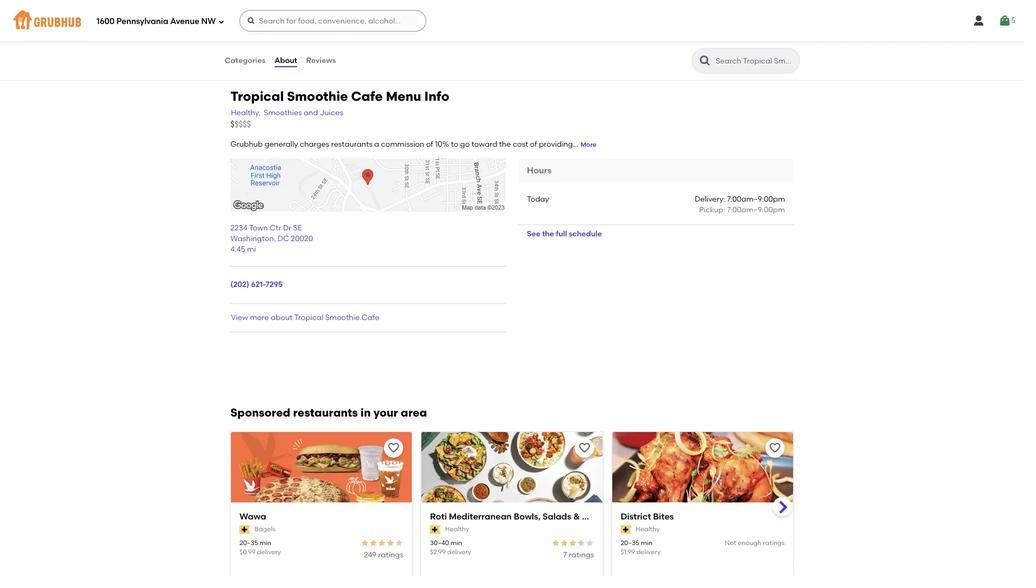 Task type: vqa. For each thing, say whether or not it's contained in the screenshot.
MADE
no



Task type: describe. For each thing, give the bounding box(es) containing it.
10%
[[435, 140, 449, 149]]

0 vertical spatial restaurants
[[331, 140, 373, 149]]

delivery for wawa
[[257, 549, 281, 556]]

today
[[527, 195, 549, 204]]

town
[[249, 223, 268, 232]]

svg image
[[972, 14, 985, 27]]

view more about tropical smoothie cafe
[[231, 313, 379, 322]]

sponsored
[[230, 406, 291, 419]]

more button
[[581, 140, 597, 150]]

1 vertical spatial restaurants
[[293, 406, 358, 419]]

0 vertical spatial the
[[499, 140, 511, 149]]

district bites link
[[621, 511, 785, 523]]

se
[[293, 223, 302, 232]]

avenue
[[170, 16, 199, 26]]

delivery: 7:00am–9:00pm
[[695, 195, 785, 204]]

save this restaurant image for district bites
[[769, 442, 782, 455]]

ctr
[[270, 223, 281, 232]]

min for wawa
[[260, 539, 271, 547]]

see
[[527, 230, 541, 239]]

249
[[364, 551, 377, 560]]

0 horizontal spatial svg image
[[218, 18, 224, 25]]

pitas
[[582, 512, 603, 522]]

mi
[[247, 245, 256, 254]]

enough
[[738, 539, 762, 547]]

bagels
[[255, 526, 275, 533]]

salads
[[543, 512, 572, 522]]

roti mediterranean bowls, salads & pitas link
[[430, 511, 603, 523]]

249 ratings
[[364, 551, 404, 560]]

healthy,
[[231, 108, 261, 117]]

pennsylvania
[[116, 16, 168, 26]]

roti mediterranean bowls, salads & pitas
[[430, 512, 603, 522]]

reviews
[[306, 56, 336, 65]]

20–35 min $1.99 delivery
[[621, 539, 661, 556]]

dr
[[283, 223, 291, 232]]

bites
[[653, 512, 674, 522]]

delivery for district bites
[[637, 549, 661, 556]]

1600 pennsylvania avenue nw
[[97, 16, 216, 26]]

,
[[274, 234, 276, 243]]

healthy for bites
[[636, 526, 660, 533]]

tropical smoothie cafe  menu info
[[230, 89, 450, 104]]

healthy for mediterranean
[[445, 526, 469, 533]]

min for roti mediterranean bowls, salads & pitas
[[451, 539, 462, 547]]

7
[[563, 551, 567, 560]]

providing
[[539, 140, 573, 149]]

reviews button
[[306, 42, 337, 80]]

delivery for roti mediterranean bowls, salads & pitas
[[447, 549, 471, 556]]

save this restaurant image
[[388, 442, 400, 455]]

wawa logo image
[[231, 432, 412, 522]]

5 button
[[999, 11, 1016, 30]]

&
[[574, 512, 580, 522]]

roti mediterranean bowls, salads & pitas logo image
[[422, 432, 603, 522]]

0 vertical spatial smoothie
[[287, 89, 348, 104]]

smoothies and juices button
[[263, 107, 344, 119]]

toward
[[472, 140, 498, 149]]

$
[[230, 120, 235, 129]]

your
[[374, 406, 398, 419]]

wawa link
[[240, 511, 404, 523]]

4.45
[[230, 245, 245, 254]]

healthy, smoothies and juices
[[231, 108, 343, 117]]

1 horizontal spatial tropical
[[294, 313, 323, 322]]

$2.99
[[430, 549, 446, 556]]

0 vertical spatial cafe
[[351, 89, 383, 104]]

categories button
[[224, 42, 266, 80]]

info
[[424, 89, 450, 104]]

2234
[[230, 223, 247, 232]]

about
[[275, 56, 297, 65]]

save this restaurant image for roti mediterranean bowls, salads & pitas
[[578, 442, 591, 455]]

about
[[271, 313, 293, 322]]

$$$$$
[[230, 120, 251, 129]]

main navigation navigation
[[0, 0, 1024, 42]]

generally
[[265, 140, 298, 149]]

juices
[[320, 108, 343, 117]]

subscription pass image for district bites
[[621, 526, 632, 534]]

20–35 for wawa
[[240, 539, 258, 547]]

bowls,
[[514, 512, 541, 522]]

7:00am–9:00pm for delivery: 7:00am–9:00pm
[[727, 195, 785, 204]]

not
[[725, 539, 736, 547]]

district bites
[[621, 512, 674, 522]]

20–35 min $0.99 delivery
[[240, 539, 281, 556]]

7 ratings
[[563, 551, 594, 560]]

commission
[[381, 140, 424, 149]]

Search Tropical Smoothie Cafe  search field
[[715, 56, 797, 66]]

hours
[[527, 166, 552, 176]]

about button
[[274, 42, 298, 80]]

see the full schedule button
[[519, 225, 611, 244]]

view
[[231, 313, 248, 322]]

more
[[581, 141, 597, 148]]



Task type: locate. For each thing, give the bounding box(es) containing it.
wawa
[[240, 512, 266, 522]]

pickup: 7:00am–9:00pm
[[699, 206, 785, 215]]

subscription pass image down roti
[[430, 526, 441, 534]]

min inside 20–35 min $1.99 delivery
[[641, 539, 653, 547]]

(202) 621-7295 button
[[230, 280, 283, 291]]

more
[[250, 313, 269, 322]]

1 save this restaurant image from the left
[[578, 442, 591, 455]]

2 healthy from the left
[[636, 526, 660, 533]]

7295
[[266, 280, 283, 289]]

menu
[[386, 89, 421, 104]]

the left the cost
[[499, 140, 511, 149]]

a
[[374, 140, 379, 149]]

healthy
[[445, 526, 469, 533], [636, 526, 660, 533]]

svg image
[[999, 14, 1011, 27], [247, 17, 255, 25], [218, 18, 224, 25]]

20–35 inside 20–35 min $0.99 delivery
[[240, 539, 258, 547]]

1 horizontal spatial 20–35
[[621, 539, 640, 547]]

min down "bagels"
[[260, 539, 271, 547]]

1 7:00am–9:00pm from the top
[[727, 195, 785, 204]]

7:00am–9:00pm for pickup: 7:00am–9:00pm
[[727, 206, 785, 215]]

ratings
[[763, 539, 785, 547], [378, 551, 404, 560], [569, 551, 594, 560]]

the left full
[[542, 230, 554, 239]]

(202) 621-7295
[[230, 280, 283, 289]]

2 subscription pass image from the left
[[430, 526, 441, 534]]

nw
[[201, 16, 216, 26]]

delivery right the $2.99
[[447, 549, 471, 556]]

save this restaurant button
[[384, 439, 404, 458], [575, 439, 594, 458], [766, 439, 785, 458]]

1 subscription pass image from the left
[[240, 526, 250, 534]]

of left '10%'
[[426, 140, 433, 149]]

5
[[1011, 16, 1016, 25]]

min
[[260, 539, 271, 547], [451, 539, 462, 547], [641, 539, 653, 547]]

star icon image
[[361, 539, 369, 547], [369, 539, 378, 547], [378, 539, 386, 547], [386, 539, 395, 547], [395, 539, 404, 547], [552, 539, 560, 547], [560, 539, 569, 547], [569, 539, 577, 547], [577, 539, 586, 547], [577, 539, 586, 547], [586, 539, 594, 547]]

min for district bites
[[641, 539, 653, 547]]

1 vertical spatial smoothie
[[325, 313, 360, 322]]

delivery inside 20–35 min $1.99 delivery
[[637, 549, 661, 556]]

min inside 30–40 min $2.99 delivery
[[451, 539, 462, 547]]

healthy down district bites
[[636, 526, 660, 533]]

min inside 20–35 min $0.99 delivery
[[260, 539, 271, 547]]

0 horizontal spatial the
[[499, 140, 511, 149]]

subscription pass image for roti mediterranean bowls, salads & pitas
[[430, 526, 441, 534]]

0 horizontal spatial save this restaurant button
[[384, 439, 404, 458]]

delivery right $0.99
[[257, 549, 281, 556]]

2 horizontal spatial ratings
[[763, 539, 785, 547]]

restaurants left the in at the bottom of page
[[293, 406, 358, 419]]

restaurants left a
[[331, 140, 373, 149]]

1 horizontal spatial min
[[451, 539, 462, 547]]

healthy, button
[[230, 107, 261, 119]]

0 horizontal spatial tropical
[[230, 89, 284, 104]]

0 vertical spatial tropical
[[230, 89, 284, 104]]

ratings for roti mediterranean bowls, salads & pitas
[[569, 551, 594, 560]]

20020
[[291, 234, 313, 243]]

not enough ratings
[[725, 539, 785, 547]]

svg image inside 5 button
[[999, 14, 1011, 27]]

1 min from the left
[[260, 539, 271, 547]]

delivery inside 20–35 min $0.99 delivery
[[257, 549, 281, 556]]

delivery
[[257, 549, 281, 556], [447, 549, 471, 556], [637, 549, 661, 556]]

cost
[[513, 140, 528, 149]]

tropical
[[230, 89, 284, 104], [294, 313, 323, 322]]

1 vertical spatial the
[[542, 230, 554, 239]]

district
[[621, 512, 651, 522]]

min down district bites
[[641, 539, 653, 547]]

svg image right 'nw' at left top
[[218, 18, 224, 25]]

7:00am–9:00pm down the delivery: 7:00am–9:00pm
[[727, 206, 785, 215]]

healthy up 30–40 min $2.99 delivery
[[445, 526, 469, 533]]

save this restaurant button for district
[[766, 439, 785, 458]]

2234 town ctr dr se washington , dc 20020 4.45 mi
[[230, 223, 313, 254]]

1 save this restaurant button from the left
[[384, 439, 404, 458]]

7:00am–9:00pm
[[727, 195, 785, 204], [727, 206, 785, 215]]

area
[[401, 406, 427, 419]]

tropical right about
[[294, 313, 323, 322]]

0 horizontal spatial min
[[260, 539, 271, 547]]

dc
[[278, 234, 289, 243]]

0 horizontal spatial subscription pass image
[[240, 526, 250, 534]]

1 horizontal spatial save this restaurant button
[[575, 439, 594, 458]]

grubhub generally charges restaurants a commission of 10% to go toward the cost of providing ... more
[[230, 140, 597, 149]]

pickup:
[[699, 206, 726, 215]]

2 horizontal spatial delivery
[[637, 549, 661, 556]]

621-
[[251, 280, 266, 289]]

1600
[[97, 16, 115, 26]]

subscription pass image for wawa
[[240, 526, 250, 534]]

1 vertical spatial cafe
[[362, 313, 379, 322]]

$0.99
[[240, 549, 256, 556]]

1 delivery from the left
[[257, 549, 281, 556]]

ratings right 249
[[378, 551, 404, 560]]

of right the cost
[[530, 140, 537, 149]]

30–40
[[430, 539, 449, 547]]

grubhub
[[230, 140, 263, 149]]

7:00am–9:00pm up pickup: 7:00am–9:00pm
[[727, 195, 785, 204]]

restaurants
[[331, 140, 373, 149], [293, 406, 358, 419]]

washington
[[230, 234, 274, 243]]

1 horizontal spatial delivery
[[447, 549, 471, 556]]

2 save this restaurant image from the left
[[769, 442, 782, 455]]

of
[[426, 140, 433, 149], [530, 140, 537, 149]]

cafe
[[351, 89, 383, 104], [362, 313, 379, 322]]

2 7:00am–9:00pm from the top
[[727, 206, 785, 215]]

full
[[556, 230, 567, 239]]

2 delivery from the left
[[447, 549, 471, 556]]

1 horizontal spatial of
[[530, 140, 537, 149]]

2 horizontal spatial min
[[641, 539, 653, 547]]

2 horizontal spatial svg image
[[999, 14, 1011, 27]]

1 of from the left
[[426, 140, 433, 149]]

30–40 min $2.99 delivery
[[430, 539, 471, 556]]

2 of from the left
[[530, 140, 537, 149]]

20–35 for district bites
[[621, 539, 640, 547]]

1 horizontal spatial save this restaurant image
[[769, 442, 782, 455]]

1 healthy from the left
[[445, 526, 469, 533]]

Search for food, convenience, alcohol... search field
[[239, 10, 426, 31]]

0 horizontal spatial ratings
[[378, 551, 404, 560]]

ratings right enough
[[763, 539, 785, 547]]

2 horizontal spatial subscription pass image
[[621, 526, 632, 534]]

3 min from the left
[[641, 539, 653, 547]]

20–35 up $1.99
[[621, 539, 640, 547]]

sponsored restaurants in your area
[[230, 406, 427, 419]]

go
[[460, 140, 470, 149]]

0 horizontal spatial delivery
[[257, 549, 281, 556]]

0 vertical spatial 7:00am–9:00pm
[[727, 195, 785, 204]]

delivery:
[[695, 195, 726, 204]]

2 save this restaurant button from the left
[[575, 439, 594, 458]]

$1.99
[[621, 549, 635, 556]]

(202)
[[230, 280, 249, 289]]

1 horizontal spatial svg image
[[247, 17, 255, 25]]

district bites logo image
[[612, 432, 793, 522]]

20–35 inside 20–35 min $1.99 delivery
[[621, 539, 640, 547]]

roti
[[430, 512, 447, 522]]

0 horizontal spatial 20–35
[[240, 539, 258, 547]]

smoothie
[[287, 89, 348, 104], [325, 313, 360, 322]]

0 horizontal spatial healthy
[[445, 526, 469, 533]]

0 horizontal spatial of
[[426, 140, 433, 149]]

delivery right $1.99
[[637, 549, 661, 556]]

schedule
[[569, 230, 602, 239]]

1 horizontal spatial healthy
[[636, 526, 660, 533]]

charges
[[300, 140, 329, 149]]

see the full schedule
[[527, 230, 602, 239]]

2 min from the left
[[451, 539, 462, 547]]

1 horizontal spatial the
[[542, 230, 554, 239]]

1 20–35 from the left
[[240, 539, 258, 547]]

the inside button
[[542, 230, 554, 239]]

...
[[573, 140, 579, 149]]

save this restaurant image
[[578, 442, 591, 455], [769, 442, 782, 455]]

mediterranean
[[449, 512, 512, 522]]

3 save this restaurant button from the left
[[766, 439, 785, 458]]

1 vertical spatial tropical
[[294, 313, 323, 322]]

2 20–35 from the left
[[621, 539, 640, 547]]

subscription pass image
[[240, 526, 250, 534], [430, 526, 441, 534], [621, 526, 632, 534]]

search icon image
[[699, 54, 712, 67]]

svg image right svg image
[[999, 14, 1011, 27]]

20–35
[[240, 539, 258, 547], [621, 539, 640, 547]]

0 horizontal spatial save this restaurant image
[[578, 442, 591, 455]]

1 vertical spatial 7:00am–9:00pm
[[727, 206, 785, 215]]

subscription pass image down wawa
[[240, 526, 250, 534]]

ratings right '7' on the right bottom
[[569, 551, 594, 560]]

the
[[499, 140, 511, 149], [542, 230, 554, 239]]

3 subscription pass image from the left
[[621, 526, 632, 534]]

in
[[361, 406, 371, 419]]

save this restaurant button for roti
[[575, 439, 594, 458]]

20–35 up $0.99
[[240, 539, 258, 547]]

svg image up categories
[[247, 17, 255, 25]]

3 delivery from the left
[[637, 549, 661, 556]]

ratings for wawa
[[378, 551, 404, 560]]

delivery inside 30–40 min $2.99 delivery
[[447, 549, 471, 556]]

categories
[[225, 56, 266, 65]]

tropical up healthy,
[[230, 89, 284, 104]]

subscription pass image down the district
[[621, 526, 632, 534]]

2 horizontal spatial save this restaurant button
[[766, 439, 785, 458]]

to
[[451, 140, 459, 149]]

1 horizontal spatial subscription pass image
[[430, 526, 441, 534]]

min right 30–40
[[451, 539, 462, 547]]

and
[[304, 108, 318, 117]]

1 horizontal spatial ratings
[[569, 551, 594, 560]]



